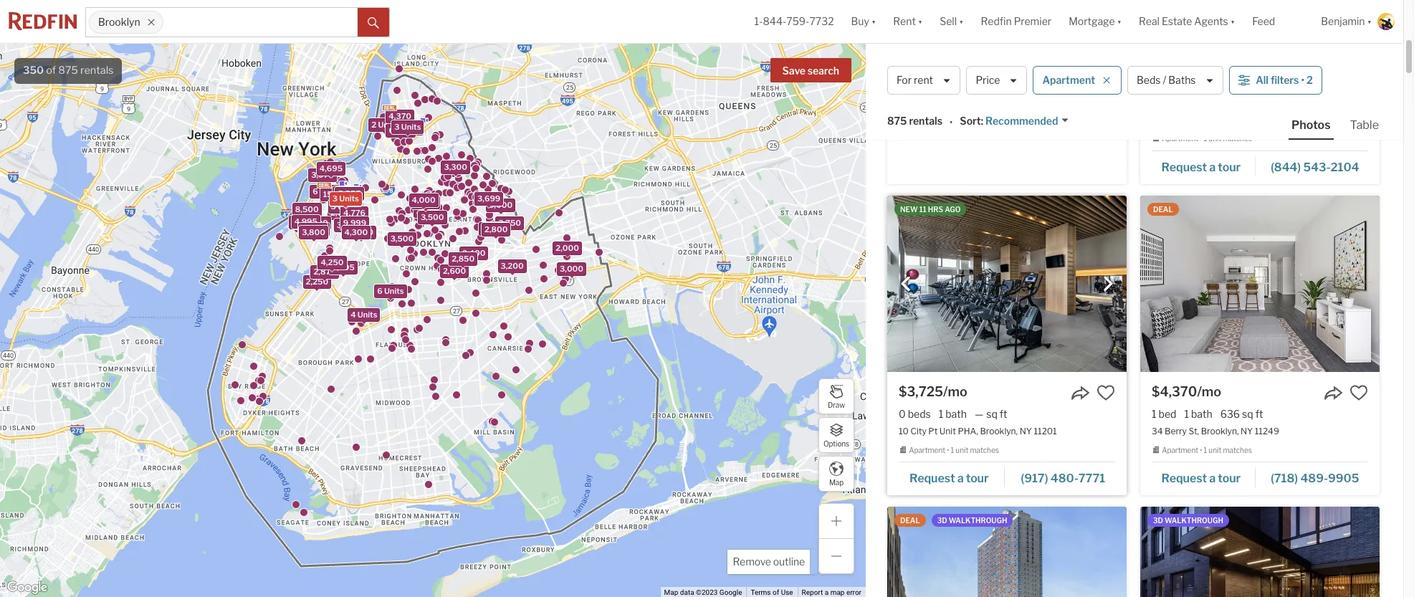 Task type: locate. For each thing, give the bounding box(es) containing it.
• left the sort on the top of the page
[[950, 116, 953, 128]]

matches for $3,725 /mo
[[970, 446, 999, 454]]

1 horizontal spatial ny
[[1241, 426, 1253, 436]]

1 horizontal spatial favorite button checkbox
[[1350, 383, 1368, 402]]

636 sq ft
[[1220, 408, 1263, 420]]

sq
[[1242, 96, 1253, 108], [987, 408, 998, 420], [1242, 408, 1253, 420]]

request a tour
[[1162, 160, 1241, 174], [910, 472, 989, 485], [1162, 472, 1241, 485]]

unit
[[940, 426, 956, 436]]

request a tour button down st,
[[1152, 467, 1256, 488]]

$3,725
[[899, 384, 943, 399]]

ny down "636 sq ft"
[[1241, 426, 1253, 436]]

/mo for $4,370
[[1197, 384, 1222, 399]]

ft for 636 sq ft
[[1256, 408, 1263, 420]]

rent
[[893, 15, 916, 28], [1078, 58, 1114, 77]]

$3,725 /mo
[[899, 384, 967, 399]]

1 horizontal spatial 1 bath
[[1185, 408, 1213, 420]]

deal for the photo of 111 lawrence st, brooklyn, ny 11201
[[900, 516, 920, 525]]

remove outline button
[[728, 550, 810, 574]]

of left use
[[773, 589, 779, 596]]

3,095
[[414, 197, 437, 207]]

0 vertical spatial rent
[[893, 15, 916, 28]]

remove apartment image
[[1102, 76, 1111, 85]]

rent right buy ▾
[[893, 15, 916, 28]]

489-
[[1301, 472, 1328, 485]]

apartment • 1 unit matches
[[1162, 134, 1252, 143], [909, 446, 999, 454], [1162, 446, 1252, 454]]

©2023
[[696, 589, 718, 596]]

estate
[[1162, 15, 1192, 28]]

map inside button
[[829, 478, 844, 486]]

1 horizontal spatial deal
[[1153, 205, 1173, 213]]

rent ▾ button
[[893, 0, 923, 43]]

1 vertical spatial map
[[664, 589, 678, 596]]

3,000 down the 2,000
[[560, 263, 584, 274]]

tour
[[1218, 160, 1241, 174], [966, 472, 989, 485], [1218, 472, 1241, 485]]

remove
[[733, 556, 771, 568]]

favorite button checkbox
[[1097, 383, 1115, 402], [1350, 383, 1368, 402]]

▾ left the user photo
[[1367, 15, 1372, 28]]

$3,975
[[1152, 72, 1197, 87]]

walkthrough
[[949, 516, 1007, 525], [1165, 516, 1224, 525]]

1 up "unit"
[[939, 408, 944, 420]]

request a tour for $4,370 /mo
[[1162, 472, 1241, 485]]

11
[[920, 205, 927, 213]]

None search field
[[164, 8, 358, 37]]

2,875
[[314, 267, 336, 277]]

1 vertical spatial 875
[[887, 115, 907, 127]]

1 horizontal spatial walkthrough
[[1165, 516, 1224, 525]]

• inside 875 rentals •
[[950, 116, 953, 128]]

matches
[[1223, 134, 1252, 143], [970, 446, 999, 454], [1223, 446, 1252, 454]]

▾ left sell
[[918, 15, 923, 28]]

matches down 34 berry st, brooklyn, ny 11249
[[1223, 446, 1252, 454]]

0 vertical spatial deal
[[1153, 205, 1173, 213]]

apartment inside button
[[1043, 74, 1095, 86]]

0 horizontal spatial favorite button checkbox
[[1097, 383, 1115, 402]]

a for (917) 480-7771
[[957, 472, 964, 485]]

1 horizontal spatial 875
[[887, 115, 907, 127]]

/mo up "unit"
[[943, 384, 967, 399]]

report a map error link
[[802, 589, 862, 596]]

3,800 down 4,995
[[302, 227, 325, 238]]

1 vertical spatial brooklyn
[[887, 58, 955, 77]]

1 1 bath from the left
[[939, 408, 967, 420]]

ft down all
[[1256, 96, 1263, 108]]

3 units
[[394, 122, 421, 132], [332, 194, 359, 204]]

• down $3,975 /mo
[[1200, 134, 1202, 143]]

3 down 4,370
[[394, 122, 400, 132]]

3 units down 4,370
[[394, 122, 421, 132]]

0 horizontal spatial brooklyn,
[[980, 426, 1018, 436]]

•
[[1301, 74, 1305, 86], [950, 116, 953, 128], [1200, 134, 1202, 143], [947, 446, 949, 454], [1200, 446, 1202, 454]]

3,000 down 8,500
[[304, 218, 328, 228]]

1 vertical spatial rent
[[1078, 58, 1114, 77]]

mortgage ▾ button
[[1060, 0, 1130, 43]]

ago
[[945, 205, 961, 213]]

sort :
[[960, 115, 983, 127]]

4,776
[[343, 208, 366, 218]]

apartment left the remove apartment image
[[1043, 74, 1095, 86]]

all filters • 2 button
[[1229, 66, 1322, 95]]

premier
[[1014, 15, 1052, 28]]

apartment • 1 unit matches down 34 berry st, brooklyn, ny 11249
[[1162, 446, 1252, 454]]

1 bath from the left
[[946, 408, 967, 420]]

875 down for
[[887, 115, 907, 127]]

map for map data ©2023 google
[[664, 589, 678, 596]]

4,300
[[344, 227, 368, 237]]

6 left 15 at the top left
[[313, 187, 318, 197]]

0 horizontal spatial walkthrough
[[949, 516, 1007, 525]]

(718) 489-9905 link
[[1256, 465, 1368, 490]]

▾ for buy ▾
[[872, 15, 876, 28]]

of right 350 on the top of page
[[46, 64, 56, 77]]

map data ©2023 google
[[664, 589, 742, 596]]

0 horizontal spatial 6 units
[[313, 187, 339, 197]]

0 horizontal spatial 3
[[332, 194, 338, 204]]

map left data
[[664, 589, 678, 596]]

new 11 hrs ago
[[900, 205, 961, 213]]

save
[[782, 65, 806, 77]]

rent right for
[[1078, 58, 1114, 77]]

0 horizontal spatial brooklyn
[[98, 16, 140, 28]]

1 ▾ from the left
[[872, 15, 876, 28]]

1 vertical spatial 3,000
[[304, 218, 328, 228]]

1 down $3,975 /mo
[[1204, 134, 1207, 143]]

map region
[[0, 0, 1035, 597]]

rent ▾ button
[[885, 0, 931, 43]]

unit down 538
[[1209, 134, 1222, 143]]

0 vertical spatial 3,000
[[489, 200, 513, 210]]

0 horizontal spatial 3d walkthrough
[[937, 516, 1007, 525]]

redfin
[[981, 15, 1012, 28]]

unit down pha,
[[956, 446, 969, 454]]

map for map
[[829, 478, 844, 486]]

unit
[[1209, 134, 1222, 143], [956, 446, 969, 454], [1209, 446, 1222, 454]]

0 vertical spatial 3 units
[[394, 122, 421, 132]]

ft for — sq ft
[[1000, 408, 1008, 420]]

3 units up "2,650"
[[332, 194, 359, 204]]

• down 34 berry st, brooklyn, ny 11249
[[1200, 446, 1202, 454]]

3
[[394, 122, 400, 132], [332, 194, 338, 204]]

user photo image
[[1378, 13, 1395, 30]]

brooklyn,
[[980, 426, 1018, 436], [1201, 426, 1239, 436]]

1 horizontal spatial 3
[[394, 122, 400, 132]]

sq for 636
[[1242, 408, 1253, 420]]

map
[[829, 478, 844, 486], [664, 589, 678, 596]]

1 3d walkthrough from the left
[[937, 516, 1007, 525]]

480-
[[1051, 472, 1079, 485]]

tour down 10 city pt unit pha, brooklyn, ny 11201 on the right
[[966, 472, 989, 485]]

ny left 11201
[[1020, 426, 1032, 436]]

0 vertical spatial 6
[[313, 187, 318, 197]]

brooklyn for brooklyn
[[98, 16, 140, 28]]

unit for $3,725 /mo
[[956, 446, 969, 454]]

ft up 11249 at the right bottom of page
[[1256, 408, 1263, 420]]

▾ right agents
[[1231, 15, 1235, 28]]

bath up "unit"
[[946, 408, 967, 420]]

0
[[899, 408, 906, 420]]

beds
[[908, 408, 931, 420]]

0 vertical spatial of
[[46, 64, 56, 77]]

1 horizontal spatial brooklyn,
[[1201, 426, 1239, 436]]

sq right the 636
[[1242, 408, 1253, 420]]

1
[[1204, 134, 1207, 143], [939, 408, 944, 420], [1152, 408, 1157, 420], [1185, 408, 1189, 420], [951, 446, 954, 454], [1204, 446, 1207, 454]]

0 horizontal spatial of
[[46, 64, 56, 77]]

2 right filters on the right of the page
[[1307, 74, 1313, 86]]

city
[[911, 426, 927, 436]]

request a tour button down "unit"
[[899, 467, 1005, 488]]

brooklyn left remove brooklyn icon
[[98, 16, 140, 28]]

rentals right 350 on the top of page
[[80, 64, 114, 77]]

request a tour down "unit"
[[910, 472, 989, 485]]

real
[[1139, 15, 1160, 28]]

/mo for $3,975
[[1197, 72, 1221, 87]]

2 3d from the left
[[1153, 516, 1163, 525]]

▾ for mortgage ▾
[[1117, 15, 1122, 28]]

0 horizontal spatial 3d
[[937, 516, 947, 525]]

▾ right buy
[[872, 15, 876, 28]]

brooklyn apartments for rent
[[887, 58, 1114, 77]]

1 bath for $3,725
[[939, 408, 967, 420]]

2 left 6,000
[[371, 120, 376, 130]]

bath up st,
[[1191, 408, 1213, 420]]

apartment down berry at the right of page
[[1162, 446, 1199, 454]]

unit down 34 berry st, brooklyn, ny 11249
[[1209, 446, 1222, 454]]

2 favorite button checkbox from the left
[[1350, 383, 1368, 402]]

0 horizontal spatial ny
[[1020, 426, 1032, 436]]

ft right —
[[1000, 408, 1008, 420]]

0 vertical spatial 6 units
[[313, 187, 339, 197]]

4 ▾ from the left
[[1117, 15, 1122, 28]]

matches for $4,370 /mo
[[1223, 446, 1252, 454]]

15
[[323, 189, 332, 199]]

3,500
[[421, 212, 444, 222], [337, 220, 360, 230], [482, 224, 505, 234], [390, 234, 414, 244]]

636
[[1220, 408, 1240, 420]]

875 rentals •
[[887, 115, 953, 128]]

2
[[1307, 74, 1313, 86], [371, 120, 376, 130], [395, 123, 399, 133], [333, 194, 338, 204]]

4
[[351, 310, 356, 320]]

apartment • 1 unit matches down 538
[[1162, 134, 1252, 143]]

error
[[847, 589, 862, 596]]

mortgage ▾
[[1069, 15, 1122, 28]]

1 vertical spatial 3
[[332, 194, 338, 204]]

1 horizontal spatial of
[[773, 589, 779, 596]]

3,500 down 3,699
[[482, 224, 505, 234]]

agents
[[1194, 15, 1228, 28]]

favorite button checkbox for $4,370 /mo
[[1350, 383, 1368, 402]]

sq right —
[[987, 408, 998, 420]]

6 units up 4 units
[[377, 286, 404, 296]]

1 favorite button checkbox from the left
[[1097, 383, 1115, 402]]

5,555
[[338, 188, 361, 198]]

ft for 538 sq ft
[[1256, 96, 1263, 108]]

1 horizontal spatial 3d
[[1153, 516, 1163, 525]]

• down "unit"
[[947, 446, 949, 454]]

1 horizontal spatial 3d walkthrough
[[1153, 516, 1224, 525]]

all
[[1256, 74, 1269, 86]]

875 right 350 on the top of page
[[58, 64, 78, 77]]

2 1 bath from the left
[[1185, 408, 1213, 420]]

1 walkthrough from the left
[[949, 516, 1007, 525]]

1 3d from the left
[[937, 516, 947, 525]]

0 horizontal spatial map
[[664, 589, 678, 596]]

3,500 right the 4,400
[[390, 234, 414, 244]]

apartment down 'pt'
[[909, 446, 946, 454]]

apartment • 1 unit matches for $3,725 /mo
[[909, 446, 999, 454]]

1 horizontal spatial rentals
[[909, 115, 943, 127]]

▾ for benjamin ▾
[[1367, 15, 1372, 28]]

0 horizontal spatial bath
[[946, 408, 967, 420]]

apartment • 1 unit matches down "unit"
[[909, 446, 999, 454]]

2 inside button
[[1307, 74, 1313, 86]]

1 vertical spatial 3 units
[[332, 194, 359, 204]]

1 vertical spatial rentals
[[909, 115, 943, 127]]

request a tour down 538
[[1162, 160, 1241, 174]]

▾ right mortgage
[[1117, 15, 1122, 28]]

15 units
[[323, 189, 354, 199]]

2 vertical spatial 3,000
[[560, 263, 584, 274]]

apartments
[[959, 58, 1050, 77]]

matches down 10 city pt unit pha, brooklyn, ny 11201 on the right
[[970, 446, 999, 454]]

sq right 538
[[1242, 96, 1253, 108]]

2 ▾ from the left
[[918, 15, 923, 28]]

submit search image
[[368, 17, 379, 28]]

0 vertical spatial rentals
[[80, 64, 114, 77]]

1 vertical spatial of
[[773, 589, 779, 596]]

0 horizontal spatial 6
[[313, 187, 318, 197]]

1 bath up st,
[[1185, 408, 1213, 420]]

request a tour down st,
[[1162, 472, 1241, 485]]

3 right 15 at the top left
[[332, 194, 338, 204]]

2 bath from the left
[[1191, 408, 1213, 420]]

1 vertical spatial deal
[[900, 516, 920, 525]]

brooklyn, down the — sq ft
[[980, 426, 1018, 436]]

0 vertical spatial map
[[829, 478, 844, 486]]

1 bath
[[939, 408, 967, 420], [1185, 408, 1213, 420]]

apartment down baths
[[1162, 134, 1199, 143]]

request a tour button down 538
[[1152, 155, 1256, 177]]

0 vertical spatial 875
[[58, 64, 78, 77]]

map down options
[[829, 478, 844, 486]]

3 ▾ from the left
[[959, 15, 964, 28]]

0 horizontal spatial rent
[[893, 15, 916, 28]]

1 horizontal spatial brooklyn
[[887, 58, 955, 77]]

of for 350
[[46, 64, 56, 77]]

1 horizontal spatial 6 units
[[377, 286, 404, 296]]

▾ for rent ▾
[[918, 15, 923, 28]]

• right filters on the right of the page
[[1301, 74, 1305, 86]]

6 units up 5
[[313, 187, 339, 197]]

1 vertical spatial 6
[[377, 286, 383, 296]]

save search
[[782, 65, 839, 77]]

2 right 15 at the top left
[[333, 194, 338, 204]]

/mo up the 636
[[1197, 384, 1222, 399]]

/mo right baths
[[1197, 72, 1221, 87]]

0 horizontal spatial rentals
[[80, 64, 114, 77]]

1 horizontal spatial 3,000
[[489, 200, 513, 210]]

bath for $3,725
[[946, 408, 967, 420]]

benjamin ▾
[[1321, 15, 1372, 28]]

favorite button image
[[1097, 383, 1115, 402]]

1 down "unit"
[[951, 446, 954, 454]]

request for $3,725 /mo
[[910, 472, 955, 485]]

next button image
[[1101, 277, 1115, 291]]

1 horizontal spatial bath
[[1191, 408, 1213, 420]]

0 horizontal spatial deal
[[900, 516, 920, 525]]

3,000 up the '3,750'
[[489, 200, 513, 210]]

bath for $4,370
[[1191, 408, 1213, 420]]

tour down 34 berry st, brooklyn, ny 11249
[[1218, 472, 1241, 485]]

1 horizontal spatial map
[[829, 478, 844, 486]]

6 up 4 units
[[377, 286, 383, 296]]

5
[[331, 202, 336, 212]]

6 ▾ from the left
[[1367, 15, 1372, 28]]

remove brooklyn image
[[147, 18, 156, 27]]

0 vertical spatial brooklyn
[[98, 16, 140, 28]]

1 horizontal spatial 6
[[377, 286, 383, 296]]

3d
[[937, 516, 947, 525], [1153, 516, 1163, 525]]

1 bath up "unit"
[[939, 408, 967, 420]]

0 horizontal spatial 1 bath
[[939, 408, 967, 420]]

bed
[[1159, 408, 1177, 420]]

▾ right sell
[[959, 15, 964, 28]]

• inside button
[[1301, 74, 1305, 86]]

brooklyn
[[98, 16, 140, 28], [887, 58, 955, 77]]

apartment • 1 unit matches for $4,370 /mo
[[1162, 446, 1252, 454]]

brooklyn down rent ▾ dropdown button
[[887, 58, 955, 77]]

0 horizontal spatial 3,000
[[304, 218, 328, 228]]

rentals down for rent button
[[909, 115, 943, 127]]

apartment for (917) 480-7771
[[909, 446, 946, 454]]

a for (718) 489-9905
[[1209, 472, 1216, 485]]

3,500 down 3,095
[[421, 212, 444, 222]]

3,500 down "2,650"
[[337, 220, 360, 230]]

▾ for sell ▾
[[959, 15, 964, 28]]

brooklyn, down the 636
[[1201, 426, 1239, 436]]



Task type: describe. For each thing, give the bounding box(es) containing it.
draw
[[828, 400, 845, 409]]

4,000
[[412, 195, 436, 205]]

4,248
[[335, 188, 358, 198]]

pha,
[[958, 426, 978, 436]]

1 down 34 berry st, brooklyn, ny 11249
[[1204, 446, 1207, 454]]

2 walkthrough from the left
[[1165, 516, 1224, 525]]

1 up st,
[[1185, 408, 1189, 420]]

feed
[[1252, 15, 1275, 28]]

875 inside 875 rentals •
[[887, 115, 907, 127]]

1 vertical spatial 6 units
[[377, 286, 404, 296]]

photos
[[1292, 118, 1331, 132]]

9905
[[1328, 472, 1359, 485]]

buy ▾
[[851, 15, 876, 28]]

photo of 34 berry st, brooklyn, ny 11249 image
[[1140, 195, 1380, 372]]

rentals inside 875 rentals •
[[909, 115, 943, 127]]

table
[[1350, 118, 1379, 132]]

rent ▾
[[893, 15, 923, 28]]

request a tour button for $4,370 /mo
[[1152, 467, 1256, 488]]

sell
[[940, 15, 957, 28]]

1 bed
[[1152, 408, 1177, 420]]

2,800
[[485, 224, 508, 234]]

11249
[[1255, 426, 1279, 436]]

report a map error
[[802, 589, 862, 596]]

a for (844) 543-2104
[[1209, 160, 1216, 174]]

report
[[802, 589, 823, 596]]

filters
[[1271, 74, 1299, 86]]

photo of 239 n 9th st, brooklyn, ny 11211 image
[[1140, 507, 1380, 597]]

map
[[831, 589, 845, 596]]

photo of cranberry st, brooklyn, ny 11201 image
[[1140, 0, 1380, 60]]

tour for $3,725 /mo
[[966, 472, 989, 485]]

/mo for $3,725
[[943, 384, 967, 399]]

1-
[[755, 15, 763, 28]]

request a tour button for $3,725 /mo
[[899, 467, 1005, 488]]

0 vertical spatial 3
[[394, 122, 400, 132]]

—
[[975, 408, 984, 420]]

759-
[[787, 15, 810, 28]]

sell ▾ button
[[931, 0, 972, 43]]

7771
[[1079, 472, 1105, 485]]

data
[[680, 589, 694, 596]]

rent
[[914, 74, 933, 86]]

8,500
[[295, 204, 319, 214]]

2 down 4,370
[[395, 123, 399, 133]]

1 horizontal spatial 3 units
[[394, 122, 421, 132]]

brooklyn for brooklyn apartments for rent
[[887, 58, 955, 77]]

sell ▾
[[940, 15, 964, 28]]

2,000
[[556, 243, 579, 253]]

for rent button
[[887, 66, 961, 95]]

1 brooklyn, from the left
[[980, 426, 1018, 436]]

538
[[1220, 96, 1240, 108]]

3,300
[[444, 162, 467, 172]]

844-
[[763, 15, 787, 28]]

2,250
[[306, 277, 328, 287]]

5 ▾ from the left
[[1231, 15, 1235, 28]]

(917) 480-7771
[[1021, 472, 1105, 485]]

$4,370 /mo
[[1152, 384, 1222, 399]]

deal for photo of 34 berry st, brooklyn, ny 11249
[[1153, 205, 1173, 213]]

tour for $4,370 /mo
[[1218, 472, 1241, 485]]

options button
[[819, 417, 854, 453]]

• for (718)
[[1200, 446, 1202, 454]]

sq for —
[[987, 408, 998, 420]]

2,850
[[452, 254, 475, 264]]

redfin premier button
[[972, 0, 1060, 43]]

0 horizontal spatial 3 units
[[332, 194, 359, 204]]

table button
[[1347, 118, 1382, 138]]

options
[[824, 439, 849, 448]]

3,695
[[332, 262, 355, 272]]

beds / baths button
[[1128, 66, 1224, 95]]

recommended button
[[983, 114, 1070, 128]]

3,699
[[477, 193, 501, 203]]

543-
[[1303, 160, 1331, 174]]

rent inside dropdown button
[[893, 15, 916, 28]]

34 berry st, brooklyn, ny 11249
[[1152, 426, 1279, 436]]

2 3d walkthrough from the left
[[1153, 516, 1224, 525]]

/
[[1163, 74, 1166, 86]]

0 beds
[[899, 408, 931, 420]]

sq for 538
[[1242, 96, 1253, 108]]

redfin premier
[[981, 15, 1052, 28]]

11201
[[1034, 426, 1057, 436]]

1 ny from the left
[[1020, 426, 1032, 436]]

1 horizontal spatial rent
[[1078, 58, 1114, 77]]

0 horizontal spatial 875
[[58, 64, 78, 77]]

photo of 10 city pt unit pha, brooklyn, ny 11201 image
[[887, 195, 1127, 372]]

4,400
[[350, 227, 373, 238]]

benjamin
[[1321, 15, 1365, 28]]

3,950
[[292, 218, 315, 228]]

2,600
[[443, 266, 466, 276]]

berry
[[1165, 426, 1187, 436]]

map button
[[819, 456, 854, 492]]

real estate agents ▾ link
[[1139, 0, 1235, 43]]

request a tour for $3,725 /mo
[[910, 472, 989, 485]]

3,750
[[498, 218, 521, 228]]

1 left bed
[[1152, 408, 1157, 420]]

apartment for (844) 543-2104
[[1162, 134, 1199, 143]]

• for (844)
[[1200, 134, 1202, 143]]

price
[[976, 74, 1000, 86]]

favorite button image
[[1350, 383, 1368, 402]]

new
[[900, 205, 918, 213]]

favorite button checkbox for $3,725 /mo
[[1097, 383, 1115, 402]]

2 horizontal spatial 3,000
[[560, 263, 584, 274]]

(917)
[[1021, 472, 1048, 485]]

request for $4,370 /mo
[[1162, 472, 1207, 485]]

3,800 down 8,500
[[303, 224, 327, 234]]

previous button image
[[899, 277, 913, 291]]

unit for $4,370 /mo
[[1209, 446, 1222, 454]]

4,995
[[294, 217, 317, 227]]

for
[[1053, 58, 1075, 77]]

all filters • 2
[[1256, 74, 1313, 86]]

ad region
[[900, 0, 1115, 131]]

apartment for (718) 489-9905
[[1162, 446, 1199, 454]]

google image
[[4, 578, 51, 597]]

2 ny from the left
[[1241, 426, 1253, 436]]

tour left (844)
[[1218, 160, 1241, 174]]

terms
[[751, 589, 771, 596]]

apartment button
[[1033, 66, 1122, 95]]

• for (917)
[[947, 446, 949, 454]]

sort
[[960, 115, 981, 127]]

1 bath for $4,370
[[1185, 408, 1213, 420]]

photo of 111 lawrence st, brooklyn, ny 11201 image
[[887, 507, 1127, 597]]

4,370
[[389, 111, 412, 121]]

(844) 543-2104 link
[[1256, 154, 1368, 178]]

matches down 538 sq ft
[[1223, 134, 1252, 143]]

of for terms
[[773, 589, 779, 596]]

beds
[[1137, 74, 1161, 86]]

draw button
[[819, 378, 854, 414]]

3,200
[[501, 261, 524, 271]]

photos button
[[1289, 118, 1347, 140]]

use
[[781, 589, 793, 596]]

feed button
[[1244, 0, 1313, 43]]

2104
[[1331, 160, 1359, 174]]

real estate agents ▾ button
[[1130, 0, 1244, 43]]

538 sq ft
[[1220, 96, 1263, 108]]

2 brooklyn, from the left
[[1201, 426, 1239, 436]]

(917) 480-7771 link
[[1005, 465, 1115, 490]]

(844) 543-2104
[[1271, 160, 1359, 174]]

4,695
[[320, 164, 343, 174]]

real estate agents ▾
[[1139, 15, 1235, 28]]

2,400
[[462, 248, 486, 258]]

350
[[23, 64, 44, 77]]

2,900
[[416, 206, 439, 216]]



Task type: vqa. For each thing, say whether or not it's contained in the screenshot.
the 'Mortgage' corresponding to Mortgage rates typically decrease when
no



